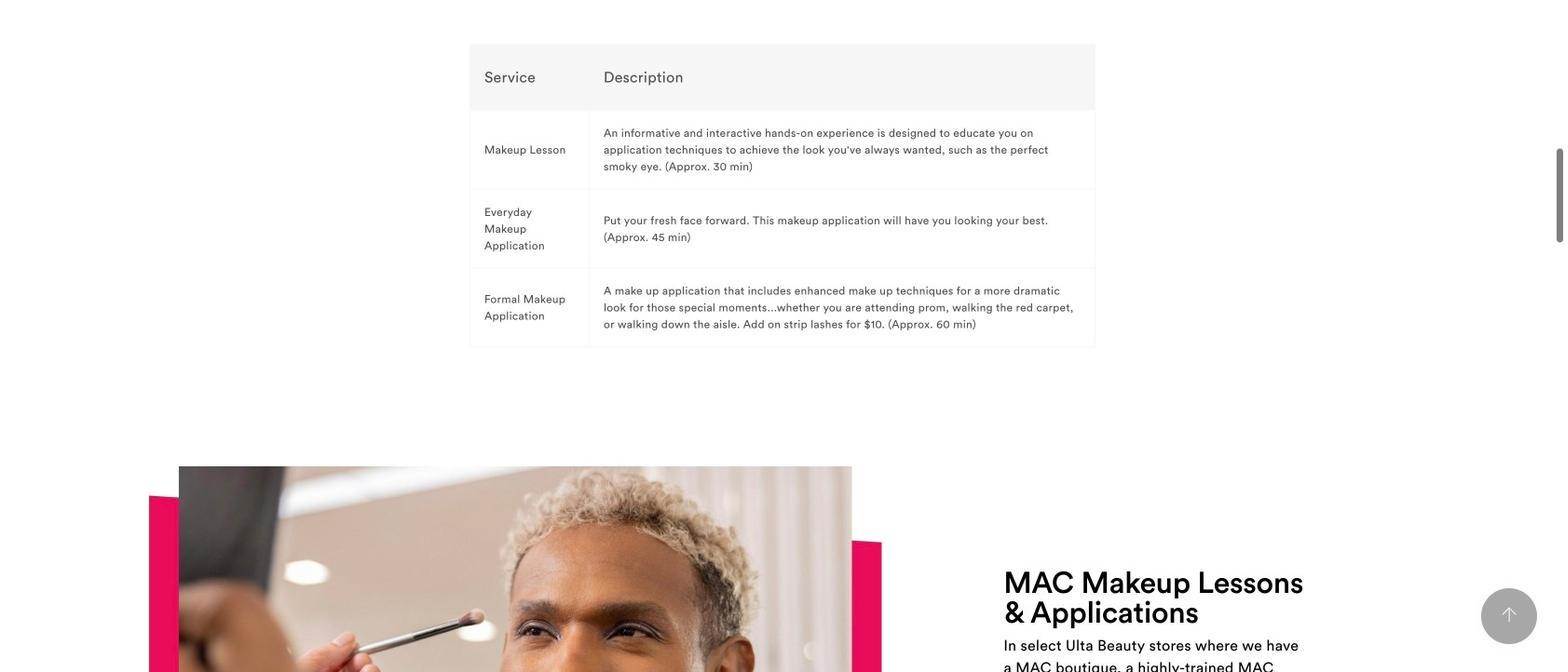 Task type: vqa. For each thing, say whether or not it's contained in the screenshot.
"Back To Top" IMAGE
yes



Task type: describe. For each thing, give the bounding box(es) containing it.
back to top image
[[1502, 608, 1517, 623]]



